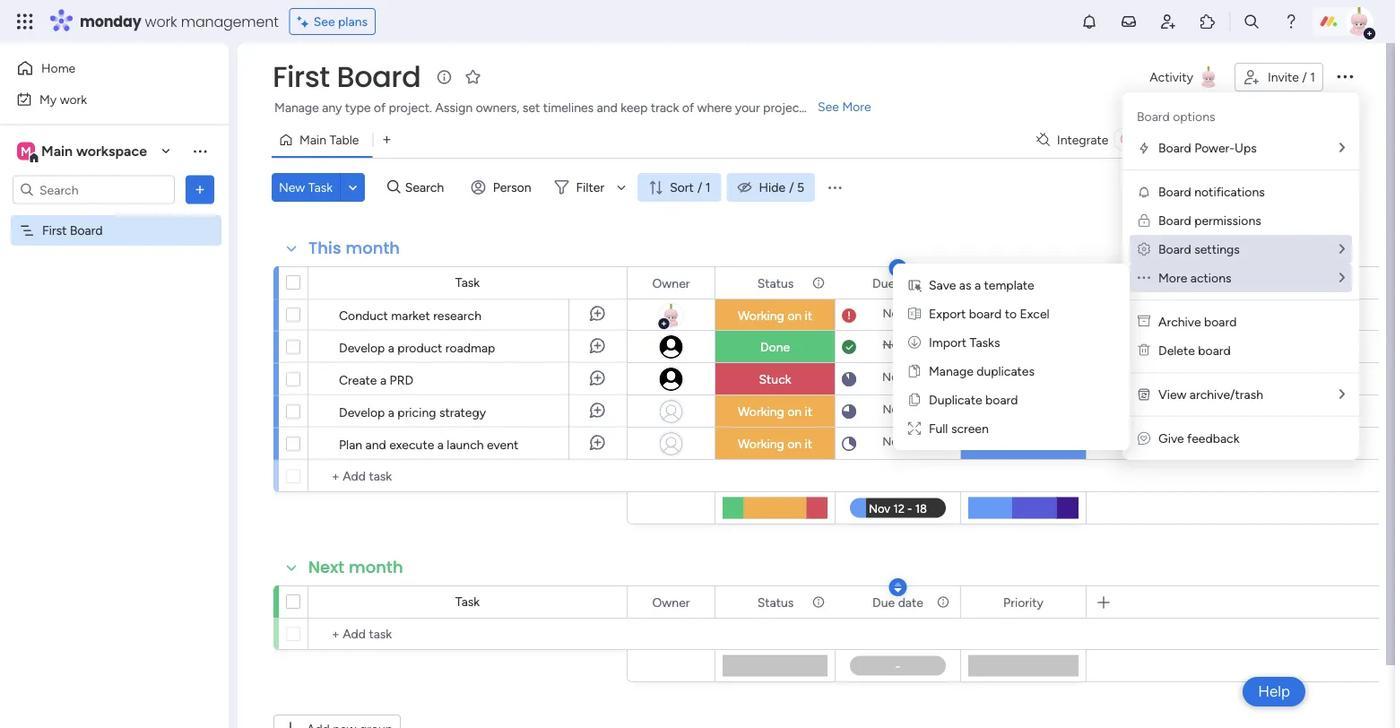 Task type: locate. For each thing, give the bounding box(es) containing it.
invite members image
[[1160, 13, 1178, 30]]

strategy
[[439, 404, 486, 420]]

1 vertical spatial owner
[[652, 595, 690, 610]]

priority for first the priority field from the bottom of the page
[[1004, 595, 1044, 610]]

plan and execute a launch event
[[339, 437, 519, 452]]

3 list arrow image from the top
[[1340, 271, 1345, 284]]

0 vertical spatial on
[[788, 308, 802, 323]]

it
[[805, 308, 813, 323], [805, 404, 813, 419], [805, 436, 813, 452]]

of
[[374, 100, 386, 115], [682, 100, 694, 115]]

medium down duplicates
[[1001, 404, 1046, 419]]

nov left "13"
[[883, 338, 905, 352]]

1 horizontal spatial of
[[682, 100, 694, 115]]

priority for second the priority field from the bottom of the page
[[1004, 275, 1044, 291]]

priority
[[1004, 275, 1044, 291], [1004, 595, 1044, 610]]

view archive/trash image
[[1137, 387, 1152, 402]]

2 owner field from the top
[[648, 592, 695, 612]]

see more
[[818, 99, 871, 114]]

1 vertical spatial working
[[738, 404, 784, 419]]

home button
[[11, 54, 193, 83]]

board right board power-ups icon
[[1159, 140, 1192, 156]]

feedback
[[1188, 431, 1240, 446]]

2 vertical spatial list arrow image
[[1340, 271, 1345, 284]]

0 vertical spatial priority field
[[999, 273, 1048, 293]]

0 vertical spatial first
[[273, 57, 330, 97]]

medium up duplicate board
[[1001, 372, 1046, 387]]

2 owner from the top
[[652, 595, 690, 610]]

board for delete
[[1199, 343, 1231, 358]]

1 vertical spatial and
[[366, 437, 386, 452]]

1 vertical spatial priority field
[[999, 592, 1048, 612]]

archive
[[1159, 314, 1201, 330]]

board right v2 permission outline icon
[[1159, 213, 1192, 228]]

first board down the "search in workspace" field
[[42, 223, 103, 238]]

1 low from the top
[[1012, 308, 1035, 323]]

month inside field
[[349, 556, 403, 579]]

1 on from the top
[[788, 308, 802, 323]]

0 vertical spatial develop
[[339, 340, 385, 355]]

0 horizontal spatial manage
[[274, 100, 319, 115]]

month inside 'field'
[[346, 237, 400, 260]]

main for main workspace
[[41, 143, 73, 160]]

0 vertical spatial first board
[[273, 57, 421, 97]]

table
[[330, 132, 359, 148]]

low right screen
[[1012, 436, 1035, 452]]

see left plans on the left of the page
[[314, 14, 335, 29]]

Due date field
[[868, 273, 928, 293], [868, 592, 928, 612]]

1 status field from the top
[[753, 273, 798, 293]]

manage for manage any type of project. assign owners, set timelines and keep track of where your project stands.
[[274, 100, 319, 115]]

menu image
[[826, 178, 844, 196]]

0 vertical spatial due date
[[873, 275, 924, 291]]

3 working from the top
[[738, 436, 784, 452]]

medium
[[1001, 372, 1046, 387], [1001, 404, 1046, 419]]

v2 duplicate 2 outline image
[[910, 392, 920, 408]]

first board inside list box
[[42, 223, 103, 238]]

board down the "search in workspace" field
[[70, 223, 103, 238]]

1 vertical spatial + add task text field
[[317, 623, 619, 645]]

1 vertical spatial first
[[42, 223, 67, 238]]

full
[[929, 421, 948, 436]]

0 vertical spatial status field
[[753, 273, 798, 293]]

1 vertical spatial work
[[60, 91, 87, 107]]

1 vertical spatial owner field
[[648, 592, 695, 612]]

1 right invite
[[1310, 70, 1316, 85]]

0 vertical spatial see
[[314, 14, 335, 29]]

0 vertical spatial task
[[308, 180, 333, 195]]

1 nov from the top
[[883, 306, 905, 321]]

2 due date field from the top
[[868, 592, 928, 612]]

0 vertical spatial medium
[[1001, 372, 1046, 387]]

prd
[[390, 372, 413, 387]]

1
[[1310, 70, 1316, 85], [706, 180, 711, 195]]

0 vertical spatial priority
[[1004, 275, 1044, 291]]

nov for nov 15
[[883, 402, 905, 417]]

owner field for this month
[[648, 273, 695, 293]]

manage duplicates
[[929, 364, 1035, 379]]

2 vertical spatial task
[[455, 594, 480, 609]]

1 vertical spatial more
[[1159, 270, 1188, 286]]

nov 14
[[883, 370, 919, 384]]

my
[[39, 91, 57, 107]]

workspace selection element
[[17, 140, 150, 164]]

research
[[433, 308, 482, 323]]

column information image
[[936, 276, 951, 290], [812, 595, 826, 609], [936, 595, 951, 609]]

see inside button
[[314, 14, 335, 29]]

0 vertical spatial month
[[346, 237, 400, 260]]

2 due from the top
[[873, 595, 895, 610]]

1 working from the top
[[738, 308, 784, 323]]

Status field
[[753, 273, 798, 293], [753, 592, 798, 612]]

Priority field
[[999, 273, 1048, 293], [999, 592, 1048, 612]]

1 vertical spatial on
[[788, 404, 802, 419]]

more actions
[[1159, 270, 1232, 286]]

1 owner from the top
[[652, 275, 690, 291]]

0 horizontal spatial see
[[314, 14, 335, 29]]

sort
[[670, 180, 694, 195]]

manage down import
[[929, 364, 974, 379]]

more right project
[[842, 99, 871, 114]]

nov left the 15
[[883, 402, 905, 417]]

1 for sort / 1
[[706, 180, 711, 195]]

1 right sort
[[706, 180, 711, 195]]

column information image
[[812, 276, 826, 290]]

0 vertical spatial manage
[[274, 100, 319, 115]]

0 vertical spatial 1
[[1310, 70, 1316, 85]]

0 horizontal spatial main
[[41, 143, 73, 160]]

1 priority from the top
[[1004, 275, 1044, 291]]

option
[[0, 214, 229, 218]]

1 horizontal spatial 1
[[1310, 70, 1316, 85]]

0 vertical spatial low
[[1012, 308, 1035, 323]]

1 owner field from the top
[[648, 273, 695, 293]]

2 sort desc image from the top
[[895, 581, 902, 594]]

0 horizontal spatial 1
[[706, 180, 711, 195]]

board left to
[[969, 306, 1002, 322]]

0 vertical spatial working on it
[[738, 308, 813, 323]]

2 develop from the top
[[339, 404, 385, 420]]

1 vertical spatial first board
[[42, 223, 103, 238]]

month right the this
[[346, 237, 400, 260]]

nov
[[883, 306, 905, 321], [883, 338, 905, 352], [883, 370, 904, 384], [883, 402, 905, 417], [883, 435, 904, 449]]

import from excel template outline image
[[909, 306, 921, 322]]

0 vertical spatial work
[[145, 11, 177, 31]]

monday
[[80, 11, 141, 31]]

autopilot image
[[1222, 128, 1237, 150]]

2 vertical spatial it
[[805, 436, 813, 452]]

2 due date from the top
[[873, 595, 924, 610]]

done
[[760, 339, 790, 355]]

Next month field
[[304, 556, 408, 579]]

Owner field
[[648, 273, 695, 293], [648, 592, 695, 612]]

integrate
[[1057, 132, 1109, 148]]

2 status field from the top
[[753, 592, 798, 612]]

1 develop from the top
[[339, 340, 385, 355]]

workspace
[[76, 143, 147, 160]]

1 vertical spatial task
[[455, 275, 480, 290]]

board inside list box
[[70, 223, 103, 238]]

work for monday
[[145, 11, 177, 31]]

conduct
[[339, 308, 388, 323]]

board settings
[[1159, 242, 1240, 257]]

v2 done deadline image
[[842, 339, 856, 356]]

2 vertical spatial on
[[788, 436, 802, 452]]

0 vertical spatial due
[[873, 275, 895, 291]]

manage
[[274, 100, 319, 115], [929, 364, 974, 379]]

task
[[308, 180, 333, 195], [455, 275, 480, 290], [455, 594, 480, 609]]

1 vertical spatial status field
[[753, 592, 798, 612]]

more right 'more dots' image
[[1159, 270, 1188, 286]]

1 it from the top
[[805, 308, 813, 323]]

board options
[[1137, 109, 1216, 124]]

options image
[[1335, 65, 1356, 87]]

0 vertical spatial status
[[758, 275, 794, 291]]

work
[[145, 11, 177, 31], [60, 91, 87, 107]]

first inside first board list box
[[42, 223, 67, 238]]

list arrow image
[[1340, 141, 1345, 154], [1340, 243, 1345, 256], [1340, 271, 1345, 284]]

track
[[651, 100, 679, 115]]

board up type
[[337, 57, 421, 97]]

list arrow image for board power-ups
[[1340, 141, 1345, 154]]

main table button
[[272, 126, 373, 154]]

0 horizontal spatial work
[[60, 91, 87, 107]]

0 vertical spatial it
[[805, 308, 813, 323]]

nov left "12"
[[883, 306, 905, 321]]

board for board notifications
[[1159, 184, 1192, 200]]

1 for invite / 1
[[1310, 70, 1316, 85]]

main
[[300, 132, 326, 148], [41, 143, 73, 160]]

1 vertical spatial status
[[758, 595, 794, 610]]

and right plan
[[366, 437, 386, 452]]

add view image
[[383, 133, 391, 146]]

filter button
[[548, 173, 632, 202]]

to
[[1005, 306, 1017, 322]]

2 list arrow image from the top
[[1340, 243, 1345, 256]]

2 nov from the top
[[883, 338, 905, 352]]

work right my
[[60, 91, 87, 107]]

new task button
[[272, 173, 340, 202]]

work right "monday"
[[145, 11, 177, 31]]

a left prd
[[380, 372, 387, 387]]

3 on from the top
[[788, 436, 802, 452]]

main right workspace 'image'
[[41, 143, 73, 160]]

0 vertical spatial due date field
[[868, 273, 928, 293]]

0 vertical spatial and
[[597, 100, 618, 115]]

this
[[309, 237, 341, 260]]

board up board power-ups icon
[[1137, 109, 1170, 124]]

board notifications
[[1159, 184, 1265, 200]]

v2 permission outline image
[[1139, 213, 1150, 228]]

develop down conduct
[[339, 340, 385, 355]]

task for next month
[[455, 594, 480, 609]]

0 vertical spatial working
[[738, 308, 784, 323]]

move to image
[[909, 335, 921, 350]]

m
[[21, 143, 31, 159]]

activity
[[1150, 70, 1194, 85]]

1 of from the left
[[374, 100, 386, 115]]

develop for develop a product roadmap
[[339, 340, 385, 355]]

0 vertical spatial owner
[[652, 275, 690, 291]]

see for see plans
[[314, 14, 335, 29]]

1 horizontal spatial first board
[[273, 57, 421, 97]]

1 horizontal spatial see
[[818, 99, 839, 114]]

v2 overdue deadline image
[[842, 307, 856, 324]]

0 horizontal spatial first
[[42, 223, 67, 238]]

12
[[907, 306, 919, 321]]

1 horizontal spatial work
[[145, 11, 177, 31]]

1 list arrow image from the top
[[1340, 141, 1345, 154]]

of right track
[[682, 100, 694, 115]]

nov left 18
[[883, 435, 904, 449]]

menu
[[1123, 92, 1360, 460]]

/ right sort
[[698, 180, 702, 195]]

0 horizontal spatial first board
[[42, 223, 103, 238]]

0 vertical spatial + add task text field
[[317, 465, 619, 487]]

view
[[1159, 387, 1187, 402]]

develop
[[339, 340, 385, 355], [339, 404, 385, 420]]

where
[[697, 100, 732, 115]]

board for board settings
[[1159, 242, 1192, 257]]

develop down the create
[[339, 404, 385, 420]]

main inside the workspace selection element
[[41, 143, 73, 160]]

first up any
[[273, 57, 330, 97]]

working on it
[[738, 308, 813, 323], [738, 404, 813, 419], [738, 436, 813, 452]]

v2 delete line image
[[1138, 343, 1151, 358]]

board down duplicates
[[986, 392, 1018, 408]]

0 horizontal spatial more
[[842, 99, 871, 114]]

2 low from the top
[[1012, 436, 1035, 452]]

plan
[[339, 437, 362, 452]]

1 vertical spatial due
[[873, 595, 895, 610]]

low
[[1012, 308, 1035, 323], [1012, 436, 1035, 452]]

status field for column information icon for status
[[753, 592, 798, 612]]

1 vertical spatial priority
[[1004, 595, 1044, 610]]

2 vertical spatial working
[[738, 436, 784, 452]]

0 horizontal spatial of
[[374, 100, 386, 115]]

0 vertical spatial sort desc image
[[895, 262, 902, 274]]

1 vertical spatial it
[[805, 404, 813, 419]]

4 nov from the top
[[883, 402, 905, 417]]

3 nov from the top
[[883, 370, 904, 384]]

board for export
[[969, 306, 1002, 322]]

first board
[[273, 57, 421, 97], [42, 223, 103, 238]]

a right the as
[[975, 278, 981, 293]]

task inside button
[[308, 180, 333, 195]]

column information image for status
[[812, 595, 826, 609]]

help button
[[1243, 677, 1306, 707]]

1 sort desc image from the top
[[895, 262, 902, 274]]

owners,
[[476, 100, 520, 115]]

see
[[314, 14, 335, 29], [818, 99, 839, 114]]

month for this month
[[346, 237, 400, 260]]

1 vertical spatial sort desc image
[[895, 581, 902, 594]]

board down the archive board
[[1199, 343, 1231, 358]]

conduct market research
[[339, 308, 482, 323]]

see right project
[[818, 99, 839, 114]]

/ right invite
[[1303, 70, 1307, 85]]

0 vertical spatial list arrow image
[[1340, 141, 1345, 154]]

v2 search image
[[387, 177, 401, 198]]

2 horizontal spatial /
[[1303, 70, 1307, 85]]

2 on from the top
[[788, 404, 802, 419]]

1 vertical spatial due date field
[[868, 592, 928, 612]]

1 inside invite / 1 button
[[1310, 70, 1316, 85]]

first down the "search in workspace" field
[[42, 223, 67, 238]]

angle down image
[[349, 181, 357, 194]]

low down the template
[[1012, 308, 1035, 323]]

1 vertical spatial list arrow image
[[1340, 243, 1345, 256]]

owner
[[652, 275, 690, 291], [652, 595, 690, 610]]

product
[[398, 340, 442, 355]]

see plans
[[314, 14, 368, 29]]

launch
[[447, 437, 484, 452]]

board up delete board
[[1205, 314, 1237, 330]]

nov left 14
[[883, 370, 904, 384]]

board right dapulse admin menu icon at the top right of the page
[[1159, 242, 1192, 257]]

1 vertical spatial due date
[[873, 595, 924, 610]]

first board up type
[[273, 57, 421, 97]]

a left pricing
[[388, 404, 395, 420]]

2 vertical spatial working on it
[[738, 436, 813, 452]]

3 working on it from the top
[[738, 436, 813, 452]]

work for my
[[60, 91, 87, 107]]

manage left any
[[274, 100, 319, 115]]

/ left 5
[[789, 180, 794, 195]]

1 vertical spatial working on it
[[738, 404, 813, 419]]

5 nov from the top
[[883, 435, 904, 449]]

1 vertical spatial low
[[1012, 436, 1035, 452]]

automate
[[1244, 132, 1300, 148]]

type
[[345, 100, 371, 115]]

1 vertical spatial month
[[349, 556, 403, 579]]

main inside button
[[300, 132, 326, 148]]

0 vertical spatial date
[[898, 275, 924, 291]]

1 vertical spatial develop
[[339, 404, 385, 420]]

invite / 1
[[1268, 70, 1316, 85]]

v2 duplicate o image
[[909, 364, 920, 379]]

1 vertical spatial date
[[898, 595, 924, 610]]

list arrow image
[[1340, 388, 1345, 401]]

owner for this month
[[652, 275, 690, 291]]

1 vertical spatial 1
[[706, 180, 711, 195]]

month right next
[[349, 556, 403, 579]]

main left table on the top left
[[300, 132, 326, 148]]

1 vertical spatial see
[[818, 99, 839, 114]]

1 horizontal spatial more
[[1159, 270, 1188, 286]]

1 horizontal spatial main
[[300, 132, 326, 148]]

/ inside button
[[1303, 70, 1307, 85]]

board right board notifications image
[[1159, 184, 1192, 200]]

0 vertical spatial owner field
[[648, 273, 695, 293]]

main workspace
[[41, 143, 147, 160]]

status
[[758, 275, 794, 291], [758, 595, 794, 610]]

1 vertical spatial medium
[[1001, 404, 1046, 419]]

2 priority from the top
[[1004, 595, 1044, 610]]

2 priority field from the top
[[999, 592, 1048, 612]]

nov 12
[[883, 306, 919, 321]]

board for board options
[[1137, 109, 1170, 124]]

1 horizontal spatial first
[[273, 57, 330, 97]]

task for this month
[[455, 275, 480, 290]]

a left product at the left top
[[388, 340, 395, 355]]

1 horizontal spatial /
[[789, 180, 794, 195]]

board for board power-ups
[[1159, 140, 1192, 156]]

list arrow image for more actions
[[1340, 271, 1345, 284]]

duplicates
[[977, 364, 1035, 379]]

1 due date field from the top
[[868, 273, 928, 293]]

sort desc image
[[895, 262, 902, 274], [895, 581, 902, 594]]

dapulse integrations image
[[1037, 133, 1050, 147]]

1 horizontal spatial manage
[[929, 364, 974, 379]]

and left keep
[[597, 100, 618, 115]]

of right type
[[374, 100, 386, 115]]

1 vertical spatial manage
[[929, 364, 974, 379]]

workspace options image
[[191, 142, 209, 160]]

working
[[738, 308, 784, 323], [738, 404, 784, 419], [738, 436, 784, 452]]

work inside my work button
[[60, 91, 87, 107]]

on
[[788, 308, 802, 323], [788, 404, 802, 419], [788, 436, 802, 452]]

board notifications image
[[1137, 185, 1152, 199]]

0 horizontal spatial /
[[698, 180, 702, 195]]

notifications image
[[1081, 13, 1099, 30]]

+ Add task text field
[[317, 465, 619, 487], [317, 623, 619, 645]]



Task type: vqa. For each thing, say whether or not it's contained in the screenshot.
Board Power-Ups 'icon'
yes



Task type: describe. For each thing, give the bounding box(es) containing it.
my work button
[[11, 85, 193, 113]]

nov 18
[[883, 435, 919, 449]]

create
[[339, 372, 377, 387]]

help image
[[1283, 13, 1300, 30]]

nov for nov 13
[[883, 338, 905, 352]]

a for develop a product roadmap
[[388, 340, 395, 355]]

sort / 1
[[670, 180, 711, 195]]

see for see more
[[818, 99, 839, 114]]

template
[[984, 278, 1035, 293]]

market
[[391, 308, 430, 323]]

nov for nov 14
[[883, 370, 904, 384]]

your
[[735, 100, 760, 115]]

options image
[[191, 181, 209, 199]]

permissions
[[1195, 213, 1262, 228]]

nov for nov 18
[[883, 435, 904, 449]]

help
[[1258, 683, 1291, 701]]

main table
[[300, 132, 359, 148]]

my work
[[39, 91, 87, 107]]

ups
[[1235, 140, 1257, 156]]

next
[[309, 556, 345, 579]]

collapse board header image
[[1341, 133, 1355, 147]]

a for develop a pricing strategy
[[388, 404, 395, 420]]

apps image
[[1199, 13, 1217, 30]]

hide
[[759, 180, 786, 195]]

see plans button
[[289, 8, 376, 35]]

board for archive
[[1205, 314, 1237, 330]]

Search in workspace field
[[38, 179, 150, 200]]

2 + add task text field from the top
[[317, 623, 619, 645]]

ruby anderson image
[[1345, 7, 1374, 36]]

workspace image
[[17, 141, 35, 161]]

execute
[[389, 437, 434, 452]]

select product image
[[16, 13, 34, 30]]

settings
[[1195, 242, 1240, 257]]

1 priority field from the top
[[999, 273, 1048, 293]]

power-
[[1195, 140, 1235, 156]]

manage any type of project. assign owners, set timelines and keep track of where your project stands.
[[274, 100, 847, 115]]

new task
[[279, 180, 333, 195]]

list arrow image for board settings
[[1340, 243, 1345, 256]]

0 vertical spatial more
[[842, 99, 871, 114]]

person button
[[464, 173, 542, 202]]

owner for next month
[[652, 595, 690, 610]]

next month
[[309, 556, 403, 579]]

18
[[907, 435, 919, 449]]

manage for manage duplicates
[[929, 364, 974, 379]]

owner field for next month
[[648, 592, 695, 612]]

First Board field
[[268, 57, 425, 97]]

save as a template
[[929, 278, 1035, 293]]

see more link
[[816, 98, 873, 116]]

stuck
[[759, 372, 792, 387]]

Search field
[[401, 175, 454, 200]]

13
[[908, 338, 919, 352]]

board for duplicate
[[986, 392, 1018, 408]]

invite
[[1268, 70, 1299, 85]]

0 horizontal spatial and
[[366, 437, 386, 452]]

/ for hide
[[789, 180, 794, 195]]

create a prd
[[339, 372, 413, 387]]

1 status from the top
[[758, 275, 794, 291]]

save as a template image
[[908, 278, 922, 292]]

view archive/trash
[[1159, 387, 1264, 402]]

excel
[[1020, 306, 1050, 322]]

keep
[[621, 100, 648, 115]]

3 it from the top
[[805, 436, 813, 452]]

roadmap
[[446, 340, 495, 355]]

monday work management
[[80, 11, 279, 31]]

This month field
[[304, 237, 405, 260]]

nov for nov 12
[[883, 306, 905, 321]]

2 working from the top
[[738, 404, 784, 419]]

board power-ups
[[1159, 140, 1257, 156]]

add to favorites image
[[464, 68, 482, 86]]

main for main table
[[300, 132, 326, 148]]

duplicate board
[[929, 392, 1018, 408]]

search everything image
[[1243, 13, 1261, 30]]

month for next month
[[349, 556, 403, 579]]

board power-ups image
[[1137, 141, 1152, 155]]

1 working on it from the top
[[738, 308, 813, 323]]

1 horizontal spatial and
[[597, 100, 618, 115]]

options
[[1173, 109, 1216, 124]]

timelines
[[543, 100, 594, 115]]

1 medium from the top
[[1001, 372, 1046, 387]]

menu containing board options
[[1123, 92, 1360, 460]]

15
[[907, 402, 919, 417]]

activity button
[[1143, 63, 1228, 91]]

2 working on it from the top
[[738, 404, 813, 419]]

inbox image
[[1120, 13, 1138, 30]]

1 + add task text field from the top
[[317, 465, 619, 487]]

save
[[929, 278, 956, 293]]

v2 user feedback image
[[1138, 431, 1151, 446]]

export board to excel
[[929, 306, 1050, 322]]

nov 15
[[883, 402, 919, 417]]

this month
[[309, 237, 400, 260]]

give
[[1159, 431, 1184, 446]]

full screen
[[929, 421, 989, 436]]

stands.
[[807, 100, 847, 115]]

14
[[907, 370, 919, 384]]

a left launch on the left bottom of page
[[437, 437, 444, 452]]

board for board permissions
[[1159, 213, 1192, 228]]

/ for invite
[[1303, 70, 1307, 85]]

2 of from the left
[[682, 100, 694, 115]]

screen
[[951, 421, 989, 436]]

2 medium from the top
[[1001, 404, 1046, 419]]

first board list box
[[0, 212, 229, 488]]

1 due date from the top
[[873, 275, 924, 291]]

event
[[487, 437, 519, 452]]

1 date from the top
[[898, 275, 924, 291]]

a for create a prd
[[380, 372, 387, 387]]

show board description image
[[433, 68, 455, 86]]

set
[[523, 100, 540, 115]]

v2 fullscreen slim image
[[909, 421, 921, 436]]

5
[[797, 180, 805, 195]]

import tasks
[[929, 335, 1000, 350]]

column information image for due date
[[936, 595, 951, 609]]

2 date from the top
[[898, 595, 924, 610]]

project.
[[389, 100, 432, 115]]

more inside menu
[[1159, 270, 1188, 286]]

dapulse admin menu image
[[1138, 242, 1151, 257]]

arrow down image
[[611, 177, 632, 198]]

assign
[[435, 100, 473, 115]]

hide / 5
[[759, 180, 805, 195]]

status field for column information image on the right top
[[753, 273, 798, 293]]

2 it from the top
[[805, 404, 813, 419]]

/ for sort
[[698, 180, 702, 195]]

dapulse archived image
[[1138, 314, 1151, 330]]

person
[[493, 180, 531, 195]]

new
[[279, 180, 305, 195]]

archive/trash
[[1190, 387, 1264, 402]]

give feedback
[[1159, 431, 1240, 446]]

any
[[322, 100, 342, 115]]

more dots image
[[1138, 270, 1151, 286]]

due date field for first 'sort desc' icon from the bottom
[[868, 592, 928, 612]]

management
[[181, 11, 279, 31]]

plans
[[338, 14, 368, 29]]

project
[[763, 100, 804, 115]]

develop a pricing strategy
[[339, 404, 486, 420]]

pricing
[[398, 404, 436, 420]]

develop for develop a pricing strategy
[[339, 404, 385, 420]]

board permissions
[[1159, 213, 1262, 228]]

1 due from the top
[[873, 275, 895, 291]]

tasks
[[970, 335, 1000, 350]]

invite / 1 button
[[1235, 63, 1324, 91]]

2 status from the top
[[758, 595, 794, 610]]

due date field for first 'sort desc' icon from the top
[[868, 273, 928, 293]]



